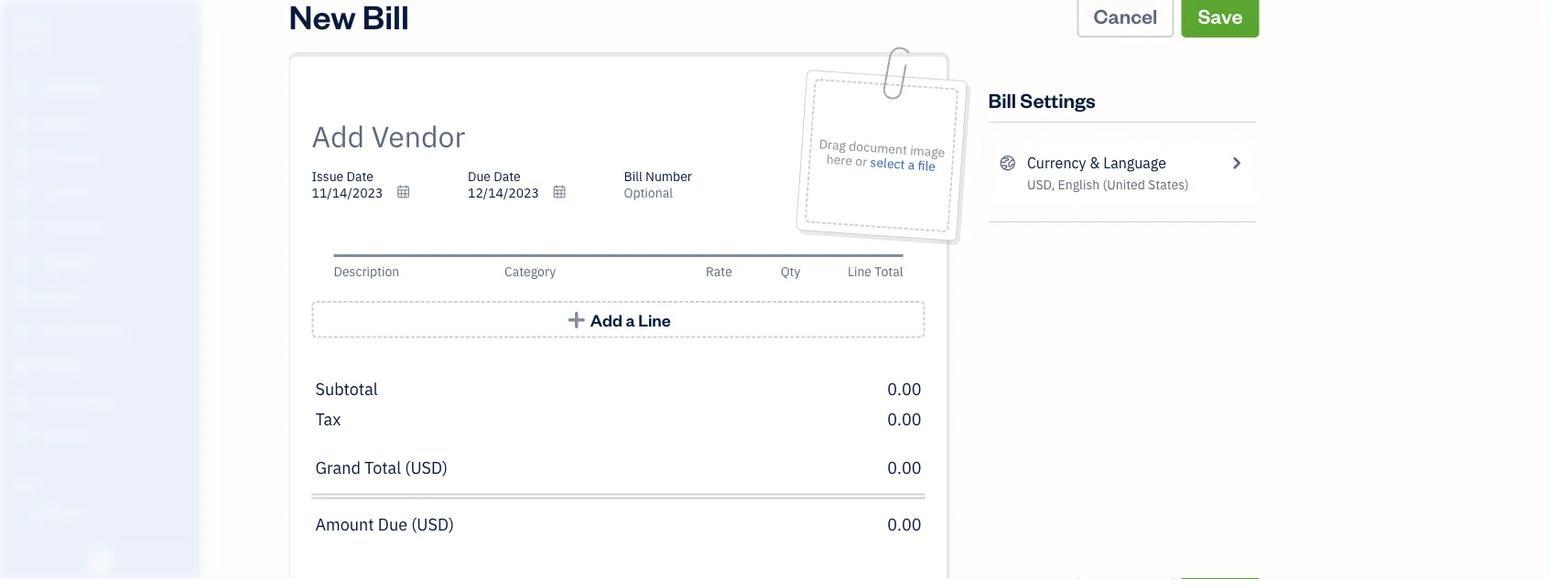 Task type: vqa. For each thing, say whether or not it's contained in the screenshot.
rightmost the Flat
no



Task type: locate. For each thing, give the bounding box(es) containing it.
a left file
[[908, 156, 916, 174]]

save button
[[1182, 0, 1260, 38]]

0 horizontal spatial line
[[638, 309, 671, 331]]

1 horizontal spatial date
[[494, 168, 521, 185]]

1 horizontal spatial a
[[908, 156, 916, 174]]

0 vertical spatial a
[[908, 156, 916, 174]]

0 horizontal spatial bill
[[624, 168, 643, 185]]

0 vertical spatial bill
[[989, 87, 1017, 113]]

0 horizontal spatial total
[[365, 457, 401, 479]]

2 date from the left
[[494, 168, 521, 185]]

1 horizontal spatial bill
[[989, 87, 1017, 113]]

1 horizontal spatial total
[[875, 263, 903, 280]]

cancel
[[1094, 2, 1158, 28]]

1 vertical spatial a
[[626, 309, 635, 331]]

0 vertical spatial total
[[875, 263, 903, 280]]

grand total (usd)
[[316, 457, 448, 479]]

line
[[848, 263, 872, 280], [638, 309, 671, 331]]

expense image
[[12, 254, 34, 272]]

total
[[875, 263, 903, 280], [365, 457, 401, 479]]

grand
[[316, 457, 361, 479]]

owner
[[15, 37, 48, 51]]

or
[[855, 153, 868, 170]]

money image
[[12, 358, 34, 376]]

Issue Date text field
[[312, 184, 422, 201]]

english
[[1058, 176, 1100, 193]]

1 0.00 from the top
[[888, 379, 922, 400]]

1 vertical spatial due
[[378, 514, 408, 536]]

1 vertical spatial total
[[365, 457, 401, 479]]

main element
[[0, 0, 247, 580]]

tax
[[316, 409, 341, 430]]

drag document image here or
[[819, 135, 946, 170]]

currency
[[1028, 153, 1087, 173]]

due down the vendor text box
[[468, 168, 491, 185]]

dashboard image
[[12, 80, 34, 98]]

estimate image
[[12, 149, 34, 168]]

line right add
[[638, 309, 671, 331]]

1 date from the left
[[347, 168, 374, 185]]

due right amount
[[378, 514, 408, 536]]

0.00
[[888, 379, 922, 400], [888, 409, 922, 430], [888, 457, 922, 479], [888, 514, 922, 536]]

line right qty
[[848, 263, 872, 280]]

issue date
[[312, 168, 374, 185]]

(usd)
[[405, 457, 448, 479], [411, 514, 454, 536]]

0.00 for grand total (usd)
[[888, 457, 922, 479]]

Vendor text field
[[312, 118, 761, 155]]

0 horizontal spatial a
[[626, 309, 635, 331]]

date down the vendor text box
[[494, 168, 521, 185]]

2 0.00 from the top
[[888, 409, 922, 430]]

number
[[646, 168, 692, 185]]

a
[[908, 156, 916, 174], [626, 309, 635, 331]]

rate
[[706, 263, 733, 280]]

1 vertical spatial line
[[638, 309, 671, 331]]

1 horizontal spatial due
[[468, 168, 491, 185]]

client image
[[12, 114, 34, 133]]

1 vertical spatial (usd)
[[411, 514, 454, 536]]

3 0.00 from the top
[[888, 457, 922, 479]]

bill left settings
[[989, 87, 1017, 113]]

a right add
[[626, 309, 635, 331]]

0 vertical spatial due
[[468, 168, 491, 185]]

subtotal
[[316, 379, 378, 400]]

a inside button
[[626, 309, 635, 331]]

date right the issue
[[347, 168, 374, 185]]

0 horizontal spatial date
[[347, 168, 374, 185]]

save
[[1198, 2, 1243, 28]]

(usd) up amount due (usd)
[[405, 457, 448, 479]]

1 horizontal spatial line
[[848, 263, 872, 280]]

(united
[[1103, 176, 1146, 193]]

(usd) for amount due (usd)
[[411, 514, 454, 536]]

Due Date text field
[[468, 184, 578, 201]]

due date
[[468, 168, 521, 185]]

0 vertical spatial (usd)
[[405, 457, 448, 479]]

bill
[[989, 87, 1017, 113], [624, 168, 643, 185]]

due
[[468, 168, 491, 185], [378, 514, 408, 536]]

1 vertical spatial bill
[[624, 168, 643, 185]]

bill left number
[[624, 168, 643, 185]]

bill for bill number
[[624, 168, 643, 185]]

date
[[347, 168, 374, 185], [494, 168, 521, 185]]

project image
[[12, 288, 34, 307]]

a inside select a file
[[908, 156, 916, 174]]

(usd) down grand total (usd)
[[411, 514, 454, 536]]



Task type: describe. For each thing, give the bounding box(es) containing it.
currencyandlanguage image
[[1000, 152, 1017, 174]]

apple owner
[[15, 16, 54, 51]]

0 vertical spatial line
[[848, 263, 872, 280]]

0 horizontal spatial due
[[378, 514, 408, 536]]

amount due (usd)
[[316, 514, 454, 536]]

bill for bill settings
[[989, 87, 1017, 113]]

date for issue date
[[347, 168, 374, 185]]

bill settings
[[989, 87, 1096, 113]]

plus image
[[566, 310, 587, 329]]

total for line
[[875, 263, 903, 280]]

Bill Number text field
[[624, 184, 761, 201]]

document
[[849, 137, 908, 158]]

payment image
[[12, 219, 34, 237]]

a for file
[[908, 156, 916, 174]]

(usd) for grand total (usd)
[[405, 457, 448, 479]]

amount
[[316, 514, 374, 536]]

usd,
[[1028, 176, 1055, 193]]

add
[[591, 309, 623, 331]]

report image
[[12, 428, 34, 446]]

line total
[[848, 263, 903, 280]]

add a line button
[[312, 301, 925, 338]]

line inside add a line button
[[638, 309, 671, 331]]

file
[[918, 157, 937, 175]]

date for due date
[[494, 168, 521, 185]]

chart image
[[12, 393, 34, 411]]

0.00 for tax
[[888, 409, 922, 430]]

bill number
[[624, 168, 692, 185]]

select
[[870, 154, 906, 173]]

4 0.00 from the top
[[888, 514, 922, 536]]

&
[[1090, 153, 1100, 173]]

a for line
[[626, 309, 635, 331]]

states)
[[1149, 176, 1189, 193]]

apple
[[15, 16, 54, 35]]

chevronright image
[[1228, 152, 1245, 174]]

here
[[826, 151, 853, 169]]

cancel button
[[1077, 0, 1174, 38]]

settings
[[1021, 87, 1096, 113]]

0.00 for subtotal
[[888, 379, 922, 400]]

issue
[[312, 168, 344, 185]]

total for grand
[[365, 457, 401, 479]]

language
[[1104, 153, 1167, 173]]

category
[[505, 263, 556, 280]]

invoice image
[[12, 184, 34, 202]]

qty
[[781, 263, 801, 280]]

timer image
[[12, 323, 34, 342]]

apps image
[[14, 474, 196, 489]]

image
[[910, 142, 946, 161]]

currency & language
[[1028, 153, 1167, 173]]

add a line
[[591, 309, 671, 331]]

drag
[[819, 135, 847, 154]]

description
[[334, 263, 400, 280]]

freshbooks image
[[86, 550, 115, 572]]

items and services image
[[14, 533, 196, 548]]

usd, english (united states)
[[1028, 176, 1189, 193]]

select a file
[[870, 154, 937, 175]]

team members image
[[14, 504, 196, 518]]



